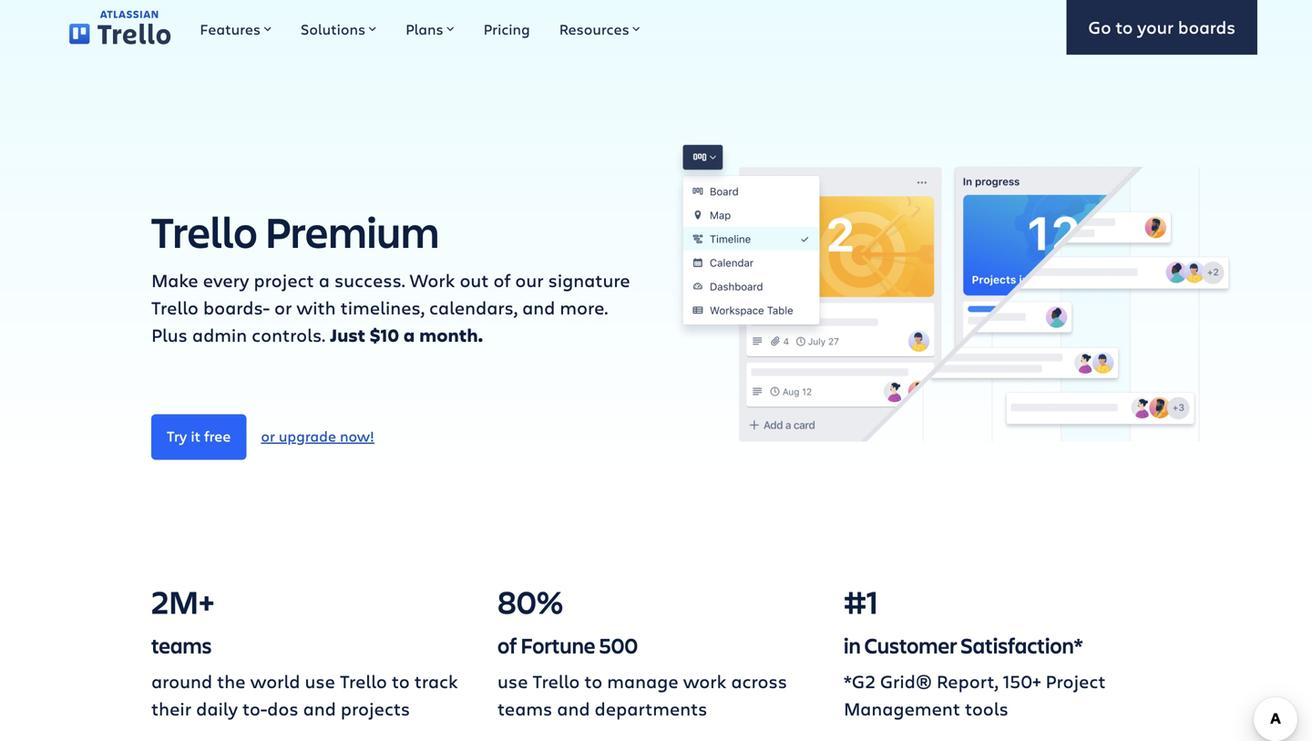 Task type: locate. For each thing, give the bounding box(es) containing it.
1 horizontal spatial teams
[[498, 696, 553, 721]]

try
[[167, 426, 187, 446]]

0 horizontal spatial teams
[[151, 631, 212, 660]]

a
[[319, 268, 330, 292], [404, 323, 415, 347]]

or upgrade now!
[[261, 426, 375, 446]]

0 horizontal spatial use
[[305, 669, 335, 693]]

or left upgrade
[[261, 426, 275, 446]]

0 vertical spatial or
[[274, 295, 292, 320]]

go
[[1089, 15, 1112, 39]]

controls.
[[252, 322, 326, 347]]

0 horizontal spatial a
[[319, 268, 330, 292]]

teams inside 80% of fortune 500 use trello to manage work across teams and departments
[[498, 696, 553, 721]]

dos
[[267, 696, 299, 721]]

2 horizontal spatial and
[[557, 696, 590, 721]]

across
[[732, 669, 788, 693]]

teams
[[151, 631, 212, 660], [498, 696, 553, 721]]

500
[[599, 631, 638, 660]]

use
[[305, 669, 335, 693], [498, 669, 528, 693]]

daily
[[196, 696, 238, 721]]

a right $10
[[404, 323, 415, 347]]

of inside make every project a success. work out of our signature trello boards- or with timelines, calendars, and more. plus admin controls.
[[494, 268, 511, 292]]

trello inside 80% of fortune 500 use trello to manage work across teams and departments
[[533, 669, 580, 693]]

1 horizontal spatial use
[[498, 669, 528, 693]]

0 vertical spatial of
[[494, 268, 511, 292]]

0 horizontal spatial to
[[392, 669, 410, 693]]

projects
[[341, 696, 410, 721]]

1 vertical spatial teams
[[498, 696, 553, 721]]

features button
[[185, 0, 286, 55]]

use down fortune
[[498, 669, 528, 693]]

and down the our
[[523, 295, 556, 320]]

grid®
[[881, 669, 933, 693]]

resources
[[560, 19, 630, 39]]

to-
[[243, 696, 267, 721]]

just
[[330, 323, 366, 347]]

$10
[[370, 323, 399, 347]]

80%
[[498, 580, 564, 623]]

trello up every
[[151, 202, 258, 260]]

2 horizontal spatial to
[[1116, 15, 1134, 39]]

more.
[[560, 295, 608, 320]]

1 vertical spatial a
[[404, 323, 415, 347]]

admin
[[192, 322, 247, 347]]

trello down make
[[151, 295, 199, 320]]

timelines,
[[341, 295, 425, 320]]

free
[[204, 426, 231, 446]]

2 use from the left
[[498, 669, 528, 693]]

to
[[1116, 15, 1134, 39], [392, 669, 410, 693], [585, 669, 603, 693]]

boards
[[1179, 15, 1236, 39]]

make
[[151, 268, 198, 292]]

atlassian trello image
[[69, 10, 171, 44]]

trello premium
[[151, 202, 440, 260]]

0 vertical spatial a
[[319, 268, 330, 292]]

and inside 2m+ teams around the world use trello to track their daily to-dos and projects
[[303, 696, 336, 721]]

to down 500
[[585, 669, 603, 693]]

in
[[844, 631, 861, 660]]

success.
[[335, 268, 405, 292]]

trello
[[151, 202, 258, 260], [151, 295, 199, 320], [340, 669, 387, 693], [533, 669, 580, 693]]

teams down fortune
[[498, 696, 553, 721]]

plans
[[406, 19, 444, 39]]

teams inside 2m+ teams around the world use trello to track their daily to-dos and projects
[[151, 631, 212, 660]]

manage
[[607, 669, 679, 693]]

a up with
[[319, 268, 330, 292]]

make every project a success. work out of our signature trello boards- or with timelines, calendars, and more. plus admin controls.
[[151, 268, 631, 347]]

upgrade
[[279, 426, 336, 446]]

world
[[250, 669, 300, 693]]

and down fortune
[[557, 696, 590, 721]]

and
[[523, 295, 556, 320], [303, 696, 336, 721], [557, 696, 590, 721]]

trello down fortune
[[533, 669, 580, 693]]

1 use from the left
[[305, 669, 335, 693]]

solutions button
[[286, 0, 391, 55]]

trello inside make every project a success. work out of our signature trello boards- or with timelines, calendars, and more. plus admin controls.
[[151, 295, 199, 320]]

and right dos
[[303, 696, 336, 721]]

teams up around
[[151, 631, 212, 660]]

try it free
[[167, 426, 231, 446]]

or
[[274, 295, 292, 320], [261, 426, 275, 446]]

1 horizontal spatial and
[[523, 295, 556, 320]]

1 horizontal spatial a
[[404, 323, 415, 347]]

use right world
[[305, 669, 335, 693]]

0 horizontal spatial and
[[303, 696, 336, 721]]

our
[[515, 268, 544, 292]]

0 vertical spatial teams
[[151, 631, 212, 660]]

trello up projects
[[340, 669, 387, 693]]

the
[[217, 669, 246, 693]]

month.
[[420, 323, 483, 347]]

work
[[410, 268, 455, 292]]

their
[[151, 696, 192, 721]]

of down 80% at the left bottom
[[498, 631, 517, 660]]

of left the our
[[494, 268, 511, 292]]

report,
[[937, 669, 999, 693]]

and inside make every project a success. work out of our signature trello boards- or with timelines, calendars, and more. plus admin controls.
[[523, 295, 556, 320]]

of
[[494, 268, 511, 292], [498, 631, 517, 660]]

go to your boards link
[[1067, 0, 1258, 55]]

your
[[1138, 15, 1174, 39]]

pricing link
[[469, 0, 545, 55]]

plus
[[151, 322, 188, 347]]

to left track
[[392, 669, 410, 693]]

1 vertical spatial of
[[498, 631, 517, 660]]

1 horizontal spatial to
[[585, 669, 603, 693]]

project
[[254, 268, 314, 292]]

or inside make every project a success. work out of our signature trello boards- or with timelines, calendars, and more. plus admin controls.
[[274, 295, 292, 320]]

to right go
[[1116, 15, 1134, 39]]

work
[[684, 669, 727, 693]]

or down project
[[274, 295, 292, 320]]

use inside 80% of fortune 500 use trello to manage work across teams and departments
[[498, 669, 528, 693]]



Task type: vqa. For each thing, say whether or not it's contained in the screenshot.
FEATURES dropdown button
yes



Task type: describe. For each thing, give the bounding box(es) containing it.
of inside 80% of fortune 500 use trello to manage work across teams and departments
[[498, 631, 517, 660]]

2m+ teams around the world use trello to track their daily to-dos and projects
[[151, 580, 458, 721]]

management
[[844, 696, 961, 721]]

premium
[[265, 202, 440, 260]]

a inside make every project a success. work out of our signature trello boards- or with timelines, calendars, and more. plus admin controls.
[[319, 268, 330, 292]]

or upgrade now! link
[[247, 415, 389, 459]]

out
[[460, 268, 489, 292]]

80% of fortune 500 use trello to manage work across teams and departments
[[498, 580, 788, 721]]

2m+
[[151, 580, 214, 623]]

plans button
[[391, 0, 469, 55]]

project
[[1046, 669, 1106, 693]]

satisfaction*
[[961, 631, 1084, 660]]

use inside 2m+ teams around the world use trello to track their daily to-dos and projects
[[305, 669, 335, 693]]

boards-
[[203, 295, 270, 320]]

tools
[[966, 696, 1009, 721]]

150+
[[1004, 669, 1042, 693]]

customer
[[865, 631, 958, 660]]

try it free link
[[151, 414, 247, 460]]

calendars,
[[429, 295, 518, 320]]

features
[[200, 19, 261, 39]]

now!
[[340, 426, 375, 446]]

solutions
[[301, 19, 366, 39]]

to inside 80% of fortune 500 use trello to manage work across teams and departments
[[585, 669, 603, 693]]

go to your boards
[[1089, 15, 1236, 39]]

resources button
[[545, 0, 655, 55]]

around
[[151, 669, 213, 693]]

to inside 2m+ teams around the world use trello to track their daily to-dos and projects
[[392, 669, 410, 693]]

with
[[297, 295, 336, 320]]

departments
[[595, 696, 708, 721]]

fortune
[[521, 631, 596, 660]]

and inside 80% of fortune 500 use trello to manage work across teams and departments
[[557, 696, 590, 721]]

1 vertical spatial or
[[261, 426, 275, 446]]

signature
[[549, 268, 631, 292]]

just $10 a month.
[[330, 323, 483, 347]]

it
[[191, 426, 201, 446]]

#1 in customer satisfaction* *g2 grid® report, 150+ project management tools
[[844, 580, 1106, 721]]

every
[[203, 268, 249, 292]]

trello inside 2m+ teams around the world use trello to track their daily to-dos and projects
[[340, 669, 387, 693]]

illustration of timeline view, an essential feature of trello for business tools image
[[671, 131, 1248, 463]]

pricing
[[484, 19, 530, 39]]

#1
[[844, 580, 879, 623]]

*g2
[[844, 669, 876, 693]]

track
[[415, 669, 458, 693]]



